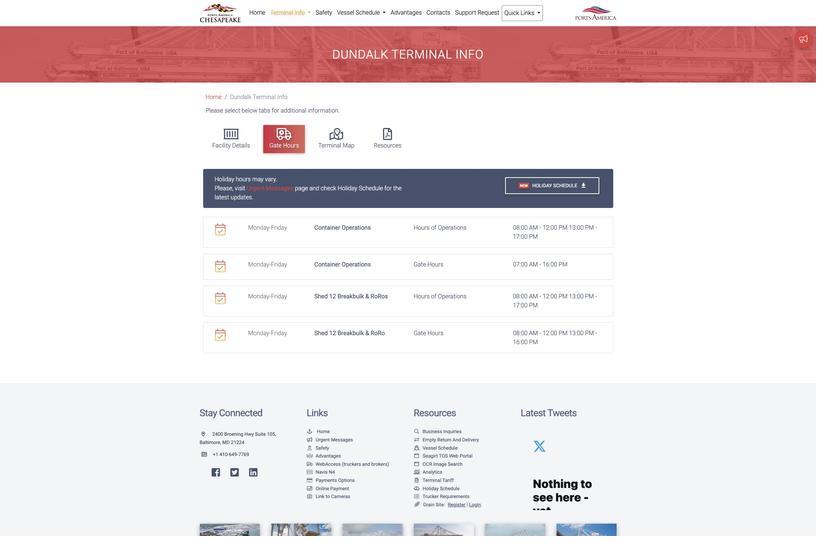 Task type: vqa. For each thing, say whether or not it's contained in the screenshot.


Task type: describe. For each thing, give the bounding box(es) containing it.
analytics
[[423, 470, 442, 475]]

anchor image
[[307, 430, 313, 435]]

payments
[[316, 478, 337, 483]]

please
[[206, 107, 223, 114]]

and inside page and check holiday schedule for the latest updates.
[[309, 185, 319, 192]]

n4
[[329, 470, 335, 475]]

cameras
[[331, 494, 350, 500]]

messages inside the holiday hours may vary. please, visit urgent messages
[[266, 185, 293, 192]]

page and check holiday schedule for the latest updates.
[[215, 185, 402, 201]]

tab panel containing holiday hours may vary.
[[203, 169, 613, 353]]

map marker alt image
[[201, 432, 211, 437]]

requirements
[[440, 494, 470, 500]]

options
[[338, 478, 355, 483]]

08:00 am - 12:00 pm 13:00 pm - 17:00 pm for container operations
[[513, 224, 597, 240]]

home for home link to the left
[[206, 94, 222, 101]]

tariff
[[442, 478, 454, 483]]

1 horizontal spatial holiday schedule
[[532, 183, 578, 188]]

truck container image
[[307, 462, 313, 467]]

roros
[[371, 293, 388, 300]]

16:00 inside 08:00 am - 12:00 pm 13:00 pm - 16:00 pm
[[513, 339, 528, 346]]

hand receiving image
[[307, 454, 313, 459]]

1 horizontal spatial info
[[295, 9, 305, 16]]

navis n4 link
[[307, 470, 335, 475]]

contacts
[[427, 9, 450, 16]]

site:
[[436, 502, 445, 508]]

gate hours for container operations
[[414, 261, 443, 268]]

quick links link
[[502, 5, 543, 21]]

vary.
[[265, 176, 277, 183]]

3 am from the top
[[529, 293, 538, 300]]

hours inside gate hours link
[[283, 142, 299, 149]]

0 vertical spatial dundalk terminal info
[[332, 47, 484, 62]]

0 horizontal spatial for
[[272, 107, 279, 114]]

container operations for gate hours
[[314, 261, 371, 268]]

terminal info
[[270, 9, 306, 16]]

holiday right new
[[532, 183, 552, 188]]

brokers)
[[371, 461, 389, 467]]

0 vertical spatial dundalk
[[332, 47, 388, 62]]

please,
[[215, 185, 233, 192]]

0 horizontal spatial links
[[307, 407, 328, 419]]

empty return and delivery
[[423, 437, 479, 443]]

410-
[[219, 452, 229, 457]]

1 am from the top
[[529, 224, 538, 231]]

map
[[343, 142, 354, 149]]

0 horizontal spatial info
[[277, 94, 287, 101]]

safety link for the top vessel schedule link
[[313, 5, 335, 20]]

1 08:00 from the top
[[513, 224, 528, 231]]

empty return and delivery link
[[414, 437, 479, 443]]

latest
[[215, 194, 229, 201]]

container for gate
[[314, 261, 340, 268]]

1 horizontal spatial advantages link
[[388, 5, 424, 20]]

payments options
[[316, 478, 355, 483]]

holiday inside the holiday hours may vary. please, visit urgent messages
[[215, 176, 234, 183]]

hwy
[[244, 432, 254, 437]]

holiday schedule link
[[414, 486, 460, 491]]

and
[[453, 437, 461, 443]]

ocr
[[423, 461, 432, 467]]

12 for shed 12 breakbulk & roro
[[329, 330, 336, 337]]

broening
[[224, 432, 243, 437]]

latest tweets
[[521, 407, 577, 419]]

1 13:00 from the top
[[569, 224, 584, 231]]

navis n4
[[316, 470, 335, 475]]

container storage image
[[307, 470, 313, 475]]

0 horizontal spatial home link
[[206, 94, 222, 101]]

hours
[[236, 176, 251, 183]]

0 vertical spatial links
[[521, 9, 534, 17]]

link to cameras
[[316, 494, 350, 500]]

support request
[[455, 9, 499, 16]]

07:00 am - 16:00 pm
[[513, 261, 568, 268]]

2 safety from the top
[[316, 445, 329, 451]]

check
[[321, 185, 336, 192]]

terminal map link
[[312, 125, 360, 153]]

grain site: register | login
[[423, 502, 481, 508]]

support
[[455, 9, 476, 16]]

hours of operations for container operations
[[414, 224, 466, 231]]

hours of operations for shed 12 breakbulk & roros
[[414, 293, 466, 300]]

07:00
[[513, 261, 528, 268]]

urgent inside the holiday hours may vary. please, visit urgent messages
[[247, 185, 264, 192]]

home link for the bottommost 'urgent messages' link
[[307, 429, 330, 435]]

empty
[[423, 437, 436, 443]]

return
[[437, 437, 451, 443]]

3 monday-friday from the top
[[248, 293, 287, 300]]

shed for shed 12 breakbulk & roros
[[314, 293, 328, 300]]

additional
[[281, 107, 306, 114]]

search image
[[414, 430, 420, 435]]

wheat image
[[414, 502, 420, 507]]

visit
[[235, 185, 245, 192]]

105,
[[267, 432, 276, 437]]

trucker requirements
[[423, 494, 470, 500]]

0 vertical spatial urgent messages link
[[247, 185, 293, 192]]

tabs
[[259, 107, 270, 114]]

connected
[[219, 407, 262, 419]]

1 vertical spatial vessel schedule link
[[414, 445, 458, 451]]

login link
[[469, 502, 481, 508]]

facility details
[[212, 142, 250, 149]]

information.
[[308, 107, 340, 114]]

below
[[242, 107, 257, 114]]

page
[[295, 185, 308, 192]]

tweets
[[547, 407, 577, 419]]

of for container operations
[[431, 224, 436, 231]]

gate inside gate hours link
[[269, 142, 282, 149]]

resources link
[[368, 125, 407, 153]]

shed 12 breakbulk & roros
[[314, 293, 388, 300]]

21224
[[231, 440, 244, 445]]

terminal tariff link
[[414, 478, 454, 483]]

0 vertical spatial vessel schedule link
[[335, 5, 388, 20]]

stay
[[200, 407, 217, 419]]

please select below tabs for additional information.
[[206, 107, 340, 114]]

0 horizontal spatial dundalk
[[230, 94, 251, 101]]

register
[[448, 502, 465, 508]]

1 vertical spatial messages
[[331, 437, 353, 443]]

shed for shed 12 breakbulk & roro
[[314, 330, 328, 337]]

business inquiries
[[423, 429, 462, 435]]

am inside 08:00 am - 12:00 pm 13:00 pm - 16:00 pm
[[529, 330, 538, 337]]

gate for shed 12 breakbulk & roro
[[414, 330, 426, 337]]

webaccess (truckers and brokers) link
[[307, 461, 389, 467]]

webaccess (truckers and brokers)
[[316, 461, 389, 467]]

online payment
[[316, 486, 349, 491]]

1 12:00 from the top
[[543, 224, 557, 231]]

ship image
[[414, 446, 420, 451]]

1 vertical spatial and
[[362, 461, 370, 467]]

updates.
[[231, 194, 253, 201]]

payments options link
[[307, 478, 355, 483]]

1 monday- from the top
[[248, 224, 271, 231]]

0 horizontal spatial advantages link
[[307, 453, 341, 459]]

gate hours for shed 12 breakbulk & roro
[[414, 330, 443, 337]]



Task type: locate. For each thing, give the bounding box(es) containing it.
1 vertical spatial shed
[[314, 330, 328, 337]]

4 monday-friday from the top
[[248, 330, 287, 337]]

home link up please
[[206, 94, 222, 101]]

0 vertical spatial gate
[[269, 142, 282, 149]]

holiday hours may vary. please, visit urgent messages
[[215, 176, 293, 192]]

resources
[[374, 142, 401, 149], [414, 407, 456, 419]]

1 horizontal spatial vessel schedule link
[[414, 445, 458, 451]]

1 vertical spatial dundalk
[[230, 94, 251, 101]]

(truckers
[[342, 461, 361, 467]]

08:00 am - 12:00 pm 13:00 pm - 17:00 pm up 07:00 am - 16:00 pm
[[513, 224, 597, 240]]

1 vertical spatial gate hours
[[414, 261, 443, 268]]

3 08:00 from the top
[[513, 330, 528, 337]]

safety right terminal info link
[[316, 9, 332, 16]]

2 17:00 from the top
[[513, 302, 528, 309]]

2 friday from the top
[[271, 261, 287, 268]]

latest
[[521, 407, 546, 419]]

2 horizontal spatial home
[[317, 429, 330, 435]]

& left the roros
[[365, 293, 369, 300]]

0 vertical spatial hours of operations
[[414, 224, 466, 231]]

0 horizontal spatial dundalk terminal info
[[230, 94, 287, 101]]

0 vertical spatial shed
[[314, 293, 328, 300]]

0 vertical spatial &
[[365, 293, 369, 300]]

2 & from the top
[[365, 330, 369, 337]]

1 vertical spatial links
[[307, 407, 328, 419]]

facebook square image
[[212, 468, 220, 478]]

08:00 inside 08:00 am - 12:00 pm 13:00 pm - 16:00 pm
[[513, 330, 528, 337]]

exchange image
[[414, 438, 420, 443]]

0 horizontal spatial vessel schedule
[[337, 9, 381, 16]]

advantages left 'contacts'
[[391, 9, 422, 16]]

13:00 for roros
[[569, 293, 584, 300]]

1 horizontal spatial urgent
[[316, 437, 330, 443]]

1 horizontal spatial urgent messages link
[[307, 437, 353, 443]]

1 shed from the top
[[314, 293, 328, 300]]

advantages link left 'contacts'
[[388, 5, 424, 20]]

1 vertical spatial urgent messages link
[[307, 437, 353, 443]]

gate hours inside tab list
[[269, 142, 299, 149]]

1 vertical spatial vessel schedule
[[423, 445, 458, 451]]

1 breakbulk from the top
[[337, 293, 364, 300]]

1 horizontal spatial vessel
[[423, 445, 437, 451]]

ocr image search
[[423, 461, 463, 467]]

file invoice image
[[414, 478, 420, 483]]

links up anchor "image" on the bottom left of the page
[[307, 407, 328, 419]]

safety right user hard hat image
[[316, 445, 329, 451]]

12:00 inside 08:00 am - 12:00 pm 13:00 pm - 16:00 pm
[[543, 330, 557, 337]]

1 vertical spatial home link
[[206, 94, 222, 101]]

4 friday from the top
[[271, 330, 287, 337]]

649-
[[229, 452, 238, 457]]

to
[[326, 494, 330, 500]]

list alt image
[[414, 495, 420, 499]]

2 container from the top
[[314, 261, 340, 268]]

0 vertical spatial 17:00
[[513, 233, 528, 240]]

1 vertical spatial container operations
[[314, 261, 371, 268]]

08:00 for roro
[[513, 330, 528, 337]]

phone office image
[[201, 452, 213, 457]]

1 vertical spatial advantages link
[[307, 453, 341, 459]]

0 vertical spatial resources
[[374, 142, 401, 149]]

0 horizontal spatial and
[[309, 185, 319, 192]]

terminal inside tab list
[[318, 142, 341, 149]]

+1
[[213, 452, 218, 457]]

of
[[431, 224, 436, 231], [431, 293, 436, 300]]

0 vertical spatial vessel schedule
[[337, 9, 381, 16]]

0 vertical spatial home link
[[247, 5, 268, 20]]

business inquiries link
[[414, 429, 462, 435]]

new
[[520, 184, 528, 188]]

0 horizontal spatial advantages
[[316, 453, 341, 459]]

2 13:00 from the top
[[569, 293, 584, 300]]

trucker requirements link
[[414, 494, 470, 500]]

twitter square image
[[230, 468, 239, 478]]

08:00 am - 12:00 pm 13:00 pm - 17:00 pm
[[513, 224, 597, 240], [513, 293, 597, 309]]

credit card image
[[307, 478, 313, 483]]

home link for terminal info link
[[247, 5, 268, 20]]

0 horizontal spatial vessel
[[337, 9, 354, 16]]

17:00 for shed 12 breakbulk & roros
[[513, 302, 528, 309]]

am
[[529, 224, 538, 231], [529, 261, 538, 268], [529, 293, 538, 300], [529, 330, 538, 337]]

0 vertical spatial container
[[314, 224, 340, 231]]

vessel schedule link
[[335, 5, 388, 20], [414, 445, 458, 451]]

12 for shed 12 breakbulk & roros
[[329, 293, 336, 300]]

camera image
[[307, 495, 313, 499]]

for inside page and check holiday schedule for the latest updates.
[[384, 185, 392, 192]]

2 horizontal spatial info
[[456, 47, 484, 62]]

08:00 am - 12:00 pm 13:00 pm - 17:00 pm up 08:00 am - 12:00 pm 13:00 pm - 16:00 pm
[[513, 293, 597, 309]]

1 vertical spatial breakbulk
[[337, 330, 364, 337]]

home right anchor "image" on the bottom left of the page
[[317, 429, 330, 435]]

container for hours
[[314, 224, 340, 231]]

urgent messages link down anchor "image" on the bottom left of the page
[[307, 437, 353, 443]]

for left the
[[384, 185, 392, 192]]

schedule inside page and check holiday schedule for the latest updates.
[[359, 185, 383, 192]]

operations
[[342, 224, 371, 231], [438, 224, 466, 231], [342, 261, 371, 268], [438, 293, 466, 300]]

2 vertical spatial home link
[[307, 429, 330, 435]]

1 vertical spatial 17:00
[[513, 302, 528, 309]]

13:00 for roro
[[569, 330, 584, 337]]

navis
[[316, 470, 328, 475]]

holiday schedule left arrow alt to bottom image
[[532, 183, 578, 188]]

0 vertical spatial breakbulk
[[337, 293, 364, 300]]

1 vertical spatial container
[[314, 261, 340, 268]]

0 vertical spatial urgent
[[247, 185, 264, 192]]

1 vertical spatial &
[[365, 330, 369, 337]]

1 vertical spatial hours of operations
[[414, 293, 466, 300]]

-
[[539, 224, 541, 231], [595, 224, 597, 231], [539, 261, 541, 268], [539, 293, 541, 300], [595, 293, 597, 300], [539, 330, 541, 337], [595, 330, 597, 337]]

1 12 from the top
[[329, 293, 336, 300]]

home link
[[247, 5, 268, 20], [206, 94, 222, 101], [307, 429, 330, 435]]

seagirt tos web portal link
[[414, 453, 473, 459]]

0 vertical spatial info
[[295, 9, 305, 16]]

stay connected
[[200, 407, 262, 419]]

browser image
[[414, 454, 420, 459]]

08:00 for roros
[[513, 293, 528, 300]]

+1 410-649-7769 link
[[200, 452, 249, 457]]

13:00 inside 08:00 am - 12:00 pm 13:00 pm - 16:00 pm
[[569, 330, 584, 337]]

4 am from the top
[[529, 330, 538, 337]]

13:00
[[569, 224, 584, 231], [569, 293, 584, 300], [569, 330, 584, 337]]

1 vertical spatial 12:00
[[543, 293, 557, 300]]

|
[[467, 502, 468, 508]]

0 vertical spatial safety
[[316, 9, 332, 16]]

1 safety from the top
[[316, 9, 332, 16]]

2 container operations from the top
[[314, 261, 371, 268]]

2 08:00 am - 12:00 pm 13:00 pm - 17:00 pm from the top
[[513, 293, 597, 309]]

1 container operations from the top
[[314, 224, 371, 231]]

1 vertical spatial 13:00
[[569, 293, 584, 300]]

1 vertical spatial resources
[[414, 407, 456, 419]]

1 horizontal spatial home
[[249, 9, 265, 16]]

1 horizontal spatial home link
[[247, 5, 268, 20]]

urgent down may
[[247, 185, 264, 192]]

analytics image
[[414, 470, 420, 475]]

0 vertical spatial holiday schedule
[[532, 183, 578, 188]]

may
[[252, 176, 264, 183]]

1 vertical spatial of
[[431, 293, 436, 300]]

0 horizontal spatial urgent
[[247, 185, 264, 192]]

16:00
[[543, 261, 557, 268], [513, 339, 528, 346]]

gate hours link
[[263, 125, 305, 153]]

linkedin image
[[249, 468, 258, 478]]

md
[[222, 440, 230, 445]]

1 vertical spatial 08:00
[[513, 293, 528, 300]]

0 horizontal spatial urgent messages link
[[247, 185, 293, 192]]

1 horizontal spatial dundalk
[[332, 47, 388, 62]]

2400 broening hwy suite 105, baltimore, md 21224 link
[[200, 432, 276, 445]]

credit card front image
[[307, 487, 313, 491]]

1 horizontal spatial vessel schedule
[[423, 445, 458, 451]]

home left terminal info at the left of the page
[[249, 9, 265, 16]]

vessel schedule inside vessel schedule link
[[337, 9, 381, 16]]

home link up bullhorn image at the left bottom of page
[[307, 429, 330, 435]]

1 container from the top
[[314, 224, 340, 231]]

0 vertical spatial advantages
[[391, 9, 422, 16]]

1 vertical spatial for
[[384, 185, 392, 192]]

1 horizontal spatial links
[[521, 9, 534, 17]]

0 horizontal spatial resources
[[374, 142, 401, 149]]

2 vertical spatial gate
[[414, 330, 426, 337]]

safety
[[316, 9, 332, 16], [316, 445, 329, 451]]

0 vertical spatial home
[[249, 9, 265, 16]]

tab list containing facility details
[[203, 121, 616, 157]]

0 horizontal spatial vessel schedule link
[[335, 5, 388, 20]]

2 monday- from the top
[[248, 261, 271, 268]]

info
[[295, 9, 305, 16], [456, 47, 484, 62], [277, 94, 287, 101]]

and right page
[[309, 185, 319, 192]]

terminal info link
[[268, 5, 313, 20]]

support request link
[[453, 5, 502, 20]]

2 vertical spatial 13:00
[[569, 330, 584, 337]]

1 vertical spatial vessel
[[423, 445, 437, 451]]

12:00
[[543, 224, 557, 231], [543, 293, 557, 300], [543, 330, 557, 337]]

and
[[309, 185, 319, 192], [362, 461, 370, 467]]

0 horizontal spatial home
[[206, 94, 222, 101]]

holiday schedule up trucker requirements 'link'
[[423, 486, 460, 491]]

08:00 am - 12:00 pm 13:00 pm - 16:00 pm
[[513, 330, 597, 346]]

web
[[449, 453, 459, 459]]

breakbulk left the roros
[[337, 293, 364, 300]]

urgent messages link down vary.
[[247, 185, 293, 192]]

quick
[[504, 9, 519, 17]]

2 vertical spatial home
[[317, 429, 330, 435]]

2400
[[212, 432, 223, 437]]

2 breakbulk from the top
[[337, 330, 364, 337]]

breakbulk for roros
[[337, 293, 364, 300]]

messages
[[266, 185, 293, 192], [331, 437, 353, 443]]

for right the tabs
[[272, 107, 279, 114]]

advantages link up 'webaccess'
[[307, 453, 341, 459]]

business
[[423, 429, 442, 435]]

2 monday-friday from the top
[[248, 261, 287, 268]]

links right quick
[[521, 9, 534, 17]]

home for home link for terminal info link
[[249, 9, 265, 16]]

2 12 from the top
[[329, 330, 336, 337]]

home link left terminal info at the left of the page
[[247, 5, 268, 20]]

0 vertical spatial 08:00
[[513, 224, 528, 231]]

0 horizontal spatial messages
[[266, 185, 293, 192]]

browser image
[[414, 462, 420, 467]]

12:00 for roros
[[543, 293, 557, 300]]

tab list
[[203, 121, 616, 157]]

1 horizontal spatial dundalk terminal info
[[332, 47, 484, 62]]

1 friday from the top
[[271, 224, 287, 231]]

roro
[[371, 330, 385, 337]]

of for shed 12 breakbulk & roros
[[431, 293, 436, 300]]

friday
[[271, 224, 287, 231], [271, 261, 287, 268], [271, 293, 287, 300], [271, 330, 287, 337]]

terminal for terminal info
[[270, 9, 293, 16]]

terminal for terminal map
[[318, 142, 341, 149]]

monday-friday
[[248, 224, 287, 231], [248, 261, 287, 268], [248, 293, 287, 300], [248, 330, 287, 337]]

1 of from the top
[[431, 224, 436, 231]]

4 monday- from the top
[[248, 330, 271, 337]]

urgent right bullhorn image at the left bottom of page
[[316, 437, 330, 443]]

terminal tariff
[[423, 478, 454, 483]]

& for roros
[[365, 293, 369, 300]]

select
[[225, 107, 240, 114]]

gate
[[269, 142, 282, 149], [414, 261, 426, 268], [414, 330, 426, 337]]

1 hours of operations from the top
[[414, 224, 466, 231]]

17:00 for container operations
[[513, 233, 528, 240]]

breakbulk left roro
[[337, 330, 364, 337]]

login
[[469, 502, 481, 508]]

request
[[478, 9, 499, 16]]

tab panel
[[203, 169, 613, 353]]

tos
[[439, 453, 448, 459]]

2 vertical spatial 12:00
[[543, 330, 557, 337]]

holiday up 'please,'
[[215, 176, 234, 183]]

3 12:00 from the top
[[543, 330, 557, 337]]

2 am from the top
[[529, 261, 538, 268]]

08:00 am - 12:00 pm 13:00 pm - 17:00 pm for shed 12 breakbulk & roros
[[513, 293, 597, 309]]

2 08:00 from the top
[[513, 293, 528, 300]]

grain
[[423, 502, 434, 508]]

0 vertical spatial 08:00 am - 12:00 pm 13:00 pm - 17:00 pm
[[513, 224, 597, 240]]

0 vertical spatial container operations
[[314, 224, 371, 231]]

inquiries
[[443, 429, 462, 435]]

messages up webaccess (truckers and brokers) link
[[331, 437, 353, 443]]

12:00 for roro
[[543, 330, 557, 337]]

advantages
[[391, 9, 422, 16], [316, 453, 341, 459]]

search
[[448, 461, 463, 467]]

terminal for terminal tariff
[[423, 478, 441, 483]]

1 vertical spatial 08:00 am - 12:00 pm 13:00 pm - 17:00 pm
[[513, 293, 597, 309]]

advantages up 'webaccess'
[[316, 453, 341, 459]]

1 monday-friday from the top
[[248, 224, 287, 231]]

details
[[232, 142, 250, 149]]

links
[[521, 9, 534, 17], [307, 407, 328, 419]]

2 vertical spatial gate hours
[[414, 330, 443, 337]]

1 vertical spatial holiday schedule
[[423, 486, 460, 491]]

webaccess
[[316, 461, 341, 467]]

image
[[433, 461, 447, 467]]

2 12:00 from the top
[[543, 293, 557, 300]]

1 vertical spatial urgent
[[316, 437, 330, 443]]

0 vertical spatial of
[[431, 224, 436, 231]]

safety link right terminal info at the left of the page
[[313, 5, 335, 20]]

arrow alt to bottom image
[[581, 183, 586, 188]]

resources inside tab list
[[374, 142, 401, 149]]

1 vertical spatial 12
[[329, 330, 336, 337]]

holiday right check
[[338, 185, 357, 192]]

monday-
[[248, 224, 271, 231], [248, 261, 271, 268], [248, 293, 271, 300], [248, 330, 271, 337]]

safety link for the left "advantages" link
[[307, 445, 329, 451]]

3 13:00 from the top
[[569, 330, 584, 337]]

2 shed from the top
[[314, 330, 328, 337]]

seagirt tos web portal
[[423, 453, 473, 459]]

home up please
[[206, 94, 222, 101]]

0 horizontal spatial 16:00
[[513, 339, 528, 346]]

register link
[[446, 502, 465, 508]]

seagirt
[[423, 453, 438, 459]]

messages down vary.
[[266, 185, 293, 192]]

holiday up trucker
[[423, 486, 439, 491]]

0 vertical spatial 13:00
[[569, 224, 584, 231]]

1 & from the top
[[365, 293, 369, 300]]

1 vertical spatial 16:00
[[513, 339, 528, 346]]

0 vertical spatial 16:00
[[543, 261, 557, 268]]

1 vertical spatial advantages
[[316, 453, 341, 459]]

baltimore,
[[200, 440, 221, 445]]

container operations
[[314, 224, 371, 231], [314, 261, 371, 268]]

0 horizontal spatial holiday schedule
[[423, 486, 460, 491]]

12
[[329, 293, 336, 300], [329, 330, 336, 337]]

container operations for hours of operations
[[314, 224, 371, 231]]

2 hours of operations from the top
[[414, 293, 466, 300]]

0 vertical spatial safety link
[[313, 5, 335, 20]]

contacts link
[[424, 5, 453, 20]]

and left brokers)
[[362, 461, 370, 467]]

& for roro
[[365, 330, 369, 337]]

3 friday from the top
[[271, 293, 287, 300]]

safety link down bullhorn image at the left bottom of page
[[307, 445, 329, 451]]

1 vertical spatial gate
[[414, 261, 426, 268]]

& left roro
[[365, 330, 369, 337]]

1 horizontal spatial for
[[384, 185, 392, 192]]

suite
[[255, 432, 266, 437]]

7769
[[238, 452, 249, 457]]

breakbulk for roro
[[337, 330, 364, 337]]

0 vertical spatial and
[[309, 185, 319, 192]]

payment
[[330, 486, 349, 491]]

holiday inside page and check holiday schedule for the latest updates.
[[338, 185, 357, 192]]

3 monday- from the top
[[248, 293, 271, 300]]

1 horizontal spatial resources
[[414, 407, 456, 419]]

1 17:00 from the top
[[513, 233, 528, 240]]

0 vertical spatial 12:00
[[543, 224, 557, 231]]

link
[[316, 494, 324, 500]]

1 horizontal spatial advantages
[[391, 9, 422, 16]]

the
[[393, 185, 402, 192]]

2 of from the top
[[431, 293, 436, 300]]

bullhorn image
[[307, 438, 313, 443]]

2400 broening hwy suite 105, baltimore, md 21224
[[200, 432, 276, 445]]

gate for container operations
[[414, 261, 426, 268]]

1 08:00 am - 12:00 pm 13:00 pm - 17:00 pm from the top
[[513, 224, 597, 240]]

0 vertical spatial vessel
[[337, 9, 354, 16]]

17:00
[[513, 233, 528, 240], [513, 302, 528, 309]]

user hard hat image
[[307, 446, 313, 451]]

1 vertical spatial info
[[456, 47, 484, 62]]

holiday schedule
[[532, 183, 578, 188], [423, 486, 460, 491]]

bells image
[[414, 487, 420, 491]]



